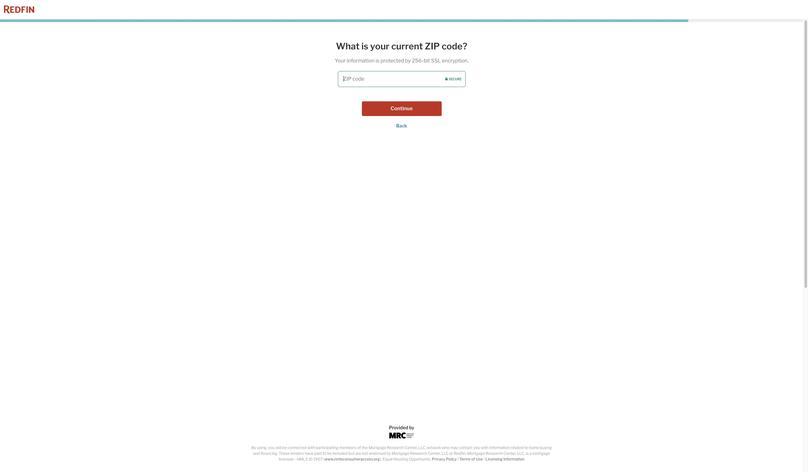 Task type: describe. For each thing, give the bounding box(es) containing it.
a
[[530, 452, 532, 457]]

zip code?
[[425, 41, 468, 52]]

participating
[[316, 446, 339, 451]]

www.nmlsconsumeraccess.org link
[[325, 458, 380, 462]]

your
[[335, 58, 346, 64]]

of for terms
[[472, 458, 475, 462]]

or
[[450, 452, 453, 457]]

these
[[279, 452, 290, 457]]

www.nmlsconsumeraccess.org
[[325, 458, 380, 462]]

will
[[276, 446, 282, 451]]

2 with from the left
[[481, 446, 489, 451]]

).
[[380, 458, 382, 462]]

housing
[[394, 458, 408, 462]]

members
[[340, 446, 357, 451]]

by
[[252, 446, 256, 451]]

information inside 'by using, you will be connected with participating members of the mortgage research center, llc network who may contact you with information related to home buying and financing. these lenders have paid to be included but are not endorsed by mortgage research center, llc or redfin. mortgage research center, llc. is a mortgage licensee - nmls id 1907 ('
[[489, 446, 510, 451]]

1 with from the left
[[308, 446, 315, 451]]

0 horizontal spatial center,
[[405, 446, 418, 451]]

current
[[392, 41, 423, 52]]

(
[[324, 458, 325, 462]]

llc.
[[517, 452, 525, 457]]

buying
[[540, 446, 552, 451]]

1907
[[314, 458, 323, 462]]

included
[[333, 452, 348, 457]]

your information is protected by 256-bit ssl encryption.
[[335, 58, 469, 64]]

1 vertical spatial by
[[409, 426, 414, 431]]

0 vertical spatial to
[[525, 446, 528, 451]]

privacy policy link
[[432, 458, 457, 462]]

bit
[[424, 58, 430, 64]]

provided by
[[389, 426, 414, 431]]

1 | from the left
[[458, 458, 459, 462]]

privacy
[[432, 458, 445, 462]]

by using, you will be connected with participating members of the mortgage research center, llc network who may contact you with information related to home buying and financing. these lenders have paid to be included but are not endorsed by mortgage research center, llc or redfin. mortgage research center, llc. is a mortgage licensee - nmls id 1907 (
[[252, 446, 552, 462]]

information
[[504, 458, 525, 462]]

equal
[[383, 458, 393, 462]]

ssl encryption.
[[431, 58, 469, 64]]

provided
[[389, 426, 408, 431]]

what is your current zip code?
[[336, 41, 468, 52]]

by inside 'by using, you will be connected with participating members of the mortgage research center, llc network who may contact you with information related to home buying and financing. these lenders have paid to be included but are not endorsed by mortgage research center, llc or redfin. mortgage research center, llc. is a mortgage licensee - nmls id 1907 ('
[[387, 452, 391, 457]]

2 horizontal spatial mortgage
[[468, 452, 485, 457]]

256-
[[412, 58, 424, 64]]

2 | from the left
[[484, 458, 485, 462]]

0 horizontal spatial mortgage
[[369, 446, 386, 451]]

1 you from the left
[[268, 446, 275, 451]]

licensee
[[279, 458, 294, 462]]



Task type: vqa. For each thing, say whether or not it's contained in the screenshot.
the Schools
no



Task type: locate. For each thing, give the bounding box(es) containing it.
is left your
[[362, 41, 369, 52]]

2 you from the left
[[474, 446, 480, 451]]

licensing information link
[[486, 458, 525, 462]]

research up the housing
[[387, 446, 404, 451]]

connected
[[288, 446, 307, 451]]

mortgage research center image
[[389, 433, 414, 439]]

1 horizontal spatial research
[[410, 452, 427, 457]]

ZIP code text field
[[338, 71, 466, 87]]

of left use
[[472, 458, 475, 462]]

with
[[308, 446, 315, 451], [481, 446, 489, 451]]

contact
[[459, 446, 473, 451]]

0 horizontal spatial |
[[458, 458, 459, 462]]

mortgage up endorsed
[[369, 446, 386, 451]]

is down your
[[376, 58, 380, 64]]

0 horizontal spatial with
[[308, 446, 315, 451]]

endorsed
[[369, 452, 386, 457]]

0 horizontal spatial llc
[[419, 446, 426, 451]]

2 horizontal spatial center,
[[504, 452, 517, 457]]

llc up opportunity.
[[419, 446, 426, 451]]

0 horizontal spatial to
[[323, 452, 327, 457]]

and
[[253, 452, 260, 457]]

mortgage
[[533, 452, 550, 457]]

center, up "information"
[[504, 452, 517, 457]]

terms
[[460, 458, 471, 462]]

0 vertical spatial of
[[357, 446, 361, 451]]

2 horizontal spatial research
[[486, 452, 503, 457]]

who
[[442, 446, 450, 451]]

you up financing.
[[268, 446, 275, 451]]

0 horizontal spatial of
[[357, 446, 361, 451]]

1 horizontal spatial is
[[376, 58, 380, 64]]

protected
[[381, 58, 404, 64]]

may
[[451, 446, 458, 451]]

use
[[476, 458, 483, 462]]

center, down network
[[428, 452, 441, 457]]

2 vertical spatial by
[[387, 452, 391, 457]]

0 horizontal spatial is
[[362, 41, 369, 52]]

of
[[357, 446, 361, 451], [472, 458, 475, 462]]

back
[[396, 123, 407, 129]]

1 horizontal spatial to
[[525, 446, 528, 451]]

by
[[405, 58, 411, 64], [409, 426, 414, 431], [387, 452, 391, 457]]

2 horizontal spatial is
[[526, 452, 529, 457]]

1 vertical spatial information
[[489, 446, 510, 451]]

-
[[295, 458, 296, 462]]

0 vertical spatial llc
[[419, 446, 426, 451]]

research up licensing
[[486, 452, 503, 457]]

with up use
[[481, 446, 489, 451]]

0 vertical spatial by
[[405, 58, 411, 64]]

0 horizontal spatial you
[[268, 446, 275, 451]]

what
[[336, 41, 360, 52]]

0 horizontal spatial research
[[387, 446, 404, 451]]

llc up privacy policy link
[[442, 452, 449, 457]]

opportunity.
[[409, 458, 431, 462]]

information up the "licensing information" link
[[489, 446, 510, 451]]

research up opportunity.
[[410, 452, 427, 457]]

mortgage up use
[[468, 452, 485, 457]]

1 horizontal spatial center,
[[428, 452, 441, 457]]

information down what
[[347, 58, 375, 64]]

information
[[347, 58, 375, 64], [489, 446, 510, 451]]

using,
[[257, 446, 268, 451]]

research
[[387, 446, 404, 451], [410, 452, 427, 457], [486, 452, 503, 457]]

|
[[458, 458, 459, 462], [484, 458, 485, 462]]

have
[[305, 452, 314, 457]]

to up the llc.
[[525, 446, 528, 451]]

1 horizontal spatial with
[[481, 446, 489, 451]]

related
[[511, 446, 524, 451]]

your
[[370, 41, 390, 52]]

of inside 'by using, you will be connected with participating members of the mortgage research center, llc network who may contact you with information related to home buying and financing. these lenders have paid to be included but are not endorsed by mortgage research center, llc or redfin. mortgage research center, llc. is a mortgage licensee - nmls id 1907 ('
[[357, 446, 361, 451]]

home
[[529, 446, 539, 451]]

paid
[[314, 452, 322, 457]]

you right "contact"
[[474, 446, 480, 451]]

1 vertical spatial is
[[376, 58, 380, 64]]

be up these
[[282, 446, 287, 451]]

1 horizontal spatial of
[[472, 458, 475, 462]]

you
[[268, 446, 275, 451], [474, 446, 480, 451]]

center, up opportunity.
[[405, 446, 418, 451]]

llc
[[419, 446, 426, 451], [442, 452, 449, 457]]

of for members
[[357, 446, 361, 451]]

0 vertical spatial information
[[347, 58, 375, 64]]

continue
[[391, 106, 413, 112]]

are
[[356, 452, 361, 457]]

of left the
[[357, 446, 361, 451]]

center,
[[405, 446, 418, 451], [428, 452, 441, 457], [504, 452, 517, 457]]

network
[[426, 446, 441, 451]]

0 vertical spatial be
[[282, 446, 287, 451]]

be down the participating
[[327, 452, 332, 457]]

by up mortgage research center image
[[409, 426, 414, 431]]

terms of use link
[[460, 458, 483, 462]]

0 vertical spatial is
[[362, 41, 369, 52]]

1 horizontal spatial information
[[489, 446, 510, 451]]

the
[[362, 446, 368, 451]]

policy
[[446, 458, 457, 462]]

is left the a
[[526, 452, 529, 457]]

to up (
[[323, 452, 327, 457]]

financing.
[[261, 452, 278, 457]]

but
[[349, 452, 355, 457]]

| right use
[[484, 458, 485, 462]]

1 horizontal spatial llc
[[442, 452, 449, 457]]

2 vertical spatial is
[[526, 452, 529, 457]]

redfin.
[[454, 452, 467, 457]]

0 horizontal spatial information
[[347, 58, 375, 64]]

back button
[[396, 123, 407, 129]]

with up have at the bottom left of page
[[308, 446, 315, 451]]

1 horizontal spatial |
[[484, 458, 485, 462]]

is inside 'by using, you will be connected with participating members of the mortgage research center, llc network who may contact you with information related to home buying and financing. these lenders have paid to be included but are not endorsed by mortgage research center, llc or redfin. mortgage research center, llc. is a mortgage licensee - nmls id 1907 ('
[[526, 452, 529, 457]]

mortgage
[[369, 446, 386, 451], [392, 452, 410, 457], [468, 452, 485, 457]]

1 horizontal spatial you
[[474, 446, 480, 451]]

be
[[282, 446, 287, 451], [327, 452, 332, 457]]

to
[[525, 446, 528, 451], [323, 452, 327, 457]]

1 vertical spatial be
[[327, 452, 332, 457]]

by up the equal
[[387, 452, 391, 457]]

www.nmlsconsumeraccess.org ). equal housing opportunity. privacy policy | terms of use | licensing information
[[325, 458, 525, 462]]

mortgage up the housing
[[392, 452, 410, 457]]

1 vertical spatial of
[[472, 458, 475, 462]]

nmls
[[297, 458, 308, 462]]

continue button
[[362, 101, 442, 116]]

1 vertical spatial to
[[323, 452, 327, 457]]

0 horizontal spatial be
[[282, 446, 287, 451]]

not
[[362, 452, 368, 457]]

1 vertical spatial llc
[[442, 452, 449, 457]]

lenders
[[291, 452, 304, 457]]

licensing
[[486, 458, 503, 462]]

| down redfin.
[[458, 458, 459, 462]]

is
[[362, 41, 369, 52], [376, 58, 380, 64], [526, 452, 529, 457]]

1 horizontal spatial be
[[327, 452, 332, 457]]

1 horizontal spatial mortgage
[[392, 452, 410, 457]]

by left 256-
[[405, 58, 411, 64]]

id
[[309, 458, 313, 462]]



